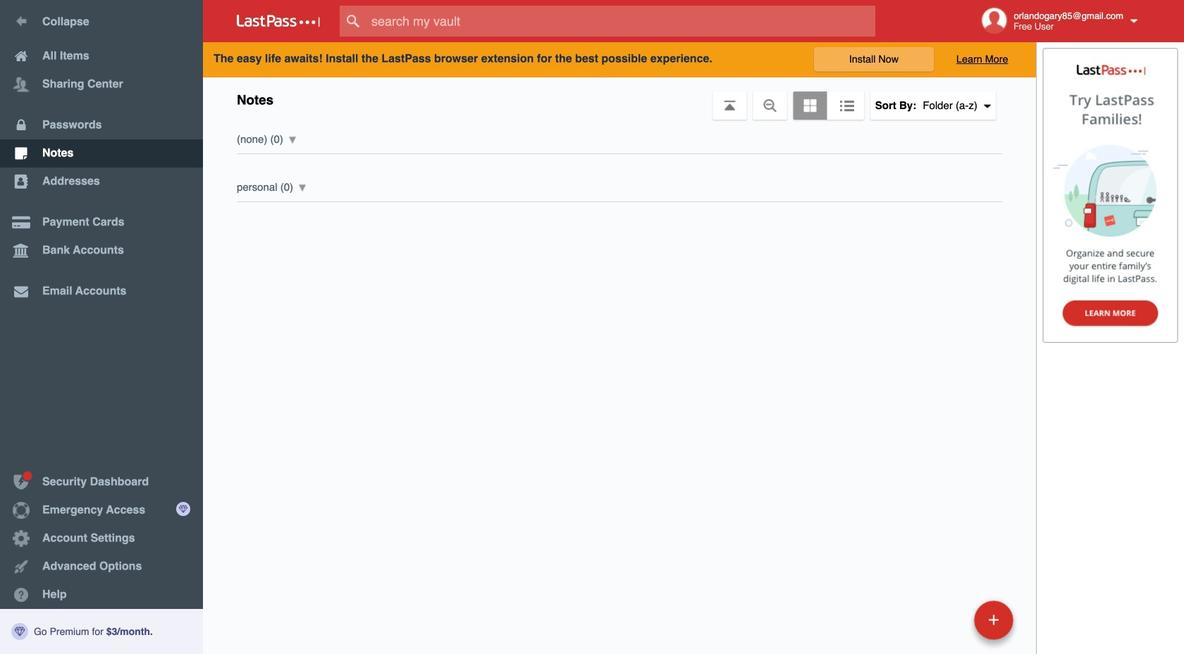 Task type: describe. For each thing, give the bounding box(es) containing it.
lastpass image
[[237, 15, 320, 27]]



Task type: locate. For each thing, give the bounding box(es) containing it.
main navigation navigation
[[0, 0, 203, 655]]

new item navigation
[[877, 597, 1022, 655]]

new item element
[[877, 601, 1019, 641]]

search my vault text field
[[340, 6, 903, 37]]

vault options navigation
[[203, 78, 1036, 120]]

Search search field
[[340, 6, 903, 37]]



